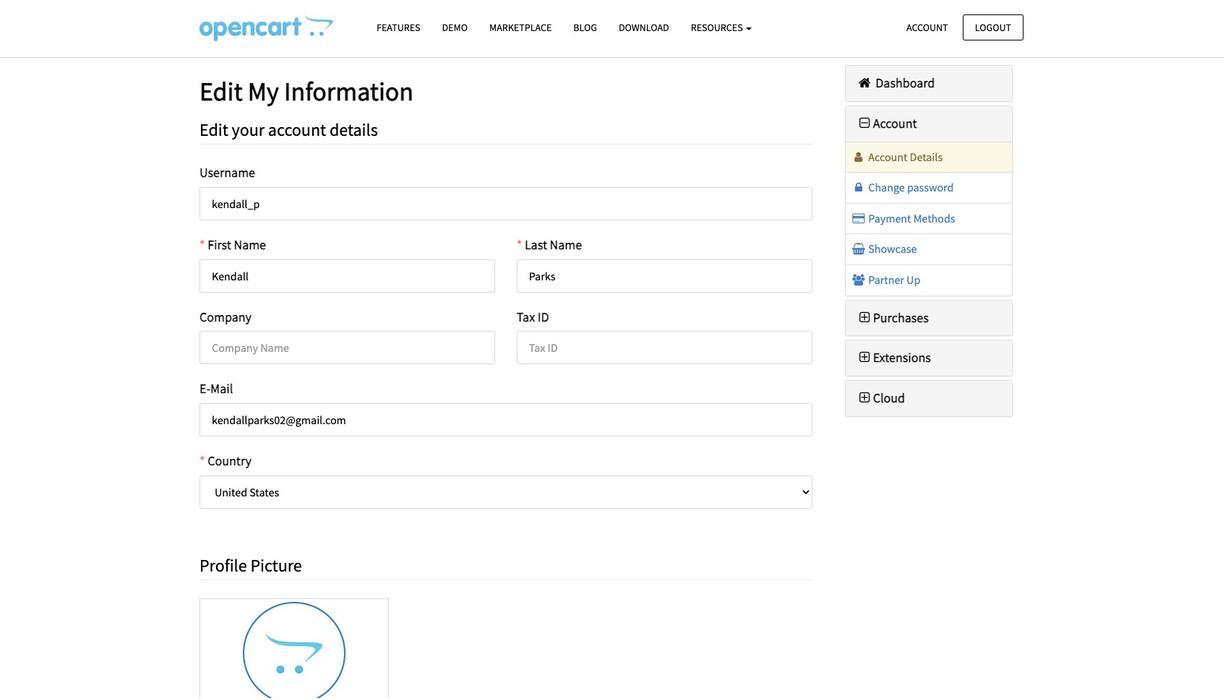 Task type: describe. For each thing, give the bounding box(es) containing it.
0 vertical spatial account
[[907, 21, 948, 34]]

payment methods
[[866, 211, 955, 225]]

Tax ID text field
[[517, 331, 812, 365]]

your
[[232, 118, 265, 141]]

showcase
[[866, 242, 917, 256]]

logout
[[975, 21, 1011, 34]]

picture
[[250, 555, 302, 577]]

account edit image
[[200, 15, 333, 41]]

resources link
[[680, 15, 763, 41]]

resources
[[691, 21, 745, 34]]

payment
[[869, 211, 911, 225]]

edit your account details
[[200, 118, 378, 141]]

password
[[907, 180, 954, 195]]

information
[[284, 75, 414, 108]]

edit my information
[[200, 75, 414, 108]]

cloud
[[873, 390, 905, 406]]

e-mail
[[200, 381, 233, 397]]

country
[[208, 453, 252, 469]]

change
[[869, 180, 905, 195]]

Company text field
[[200, 331, 495, 365]]

plus square o image
[[856, 311, 873, 324]]

id
[[538, 308, 549, 325]]

First Name text field
[[200, 259, 495, 293]]

company
[[200, 308, 252, 325]]

blog link
[[563, 15, 608, 41]]

account link for dashboard link
[[856, 115, 917, 131]]

plus square o image for extensions
[[856, 352, 873, 365]]

user image
[[851, 151, 866, 162]]

extensions
[[873, 349, 931, 366]]

marketplace
[[489, 21, 552, 34]]

last
[[525, 236, 547, 253]]

Last Name text field
[[517, 259, 812, 293]]

account details
[[866, 149, 943, 164]]

partner up link
[[851, 273, 921, 287]]

change password
[[866, 180, 954, 195]]

account link for features link
[[894, 14, 961, 40]]

account details link
[[851, 149, 943, 164]]

account
[[268, 118, 326, 141]]

change password link
[[851, 180, 954, 195]]

edit for edit your account details
[[200, 118, 228, 141]]

extensions link
[[856, 349, 931, 366]]

details
[[910, 149, 943, 164]]

logout link
[[963, 14, 1024, 40]]

first
[[208, 236, 231, 253]]

2 vertical spatial account
[[869, 149, 908, 164]]

partner
[[869, 273, 904, 287]]



Task type: locate. For each thing, give the bounding box(es) containing it.
credit card image
[[851, 212, 866, 224]]

showcase link
[[851, 242, 917, 256]]

tax id
[[517, 308, 549, 325]]

plus square o image
[[856, 352, 873, 365], [856, 392, 873, 405]]

name
[[234, 236, 266, 253], [550, 236, 582, 253]]

1 vertical spatial edit
[[200, 118, 228, 141]]

2 name from the left
[[550, 236, 582, 253]]

marketplace link
[[479, 15, 563, 41]]

Username text field
[[200, 187, 812, 220]]

e-
[[200, 381, 210, 397]]

0 vertical spatial edit
[[200, 75, 243, 108]]

account right the user image
[[869, 149, 908, 164]]

tax
[[517, 308, 535, 325]]

edit left my
[[200, 75, 243, 108]]

0 vertical spatial plus square o image
[[856, 352, 873, 365]]

0 vertical spatial account link
[[894, 14, 961, 40]]

plus square o image down plus square o image
[[856, 352, 873, 365]]

name for first name
[[234, 236, 266, 253]]

profile
[[200, 555, 247, 577]]

up
[[907, 273, 921, 287]]

dashboard link
[[856, 74, 935, 91]]

minus square o image
[[856, 117, 873, 130]]

2 plus square o image from the top
[[856, 392, 873, 405]]

account link
[[894, 14, 961, 40], [856, 115, 917, 131]]

name right "first"
[[234, 236, 266, 253]]

edit
[[200, 75, 243, 108], [200, 118, 228, 141]]

account up dashboard at top right
[[907, 21, 948, 34]]

edit left your
[[200, 118, 228, 141]]

account link up account details link
[[856, 115, 917, 131]]

last name
[[525, 236, 582, 253]]

home image
[[856, 77, 873, 90]]

1 horizontal spatial name
[[550, 236, 582, 253]]

my
[[248, 75, 279, 108]]

1 vertical spatial plus square o image
[[856, 392, 873, 405]]

features
[[377, 21, 420, 34]]

partner up
[[866, 273, 921, 287]]

1 vertical spatial account
[[873, 115, 917, 131]]

details
[[330, 118, 378, 141]]

users image
[[851, 274, 866, 286]]

lock image
[[851, 182, 866, 193]]

mail
[[210, 381, 233, 397]]

0 horizontal spatial name
[[234, 236, 266, 253]]

purchases
[[873, 309, 929, 326]]

dashboard
[[873, 74, 935, 91]]

blog
[[574, 21, 597, 34]]

plus square o image down "extensions" link
[[856, 392, 873, 405]]

username
[[200, 164, 255, 181]]

account up account details link
[[873, 115, 917, 131]]

plus square o image for cloud
[[856, 392, 873, 405]]

2 edit from the top
[[200, 118, 228, 141]]

name for last name
[[550, 236, 582, 253]]

1 name from the left
[[234, 236, 266, 253]]

first name
[[208, 236, 266, 253]]

plus square o image inside "extensions" link
[[856, 352, 873, 365]]

features link
[[366, 15, 431, 41]]

E-Mail text field
[[200, 404, 812, 437]]

shopping basket image
[[851, 243, 866, 255]]

payment methods link
[[851, 211, 955, 225]]

edit for edit my information
[[200, 75, 243, 108]]

purchases link
[[856, 309, 929, 326]]

download link
[[608, 15, 680, 41]]

download
[[619, 21, 669, 34]]

methods
[[914, 211, 955, 225]]

1 edit from the top
[[200, 75, 243, 108]]

1 plus square o image from the top
[[856, 352, 873, 365]]

name right last
[[550, 236, 582, 253]]

account link up dashboard at top right
[[894, 14, 961, 40]]

1 vertical spatial account link
[[856, 115, 917, 131]]

demo
[[442, 21, 468, 34]]

profile picture
[[200, 555, 302, 577]]

account
[[907, 21, 948, 34], [873, 115, 917, 131], [869, 149, 908, 164]]

cloud link
[[856, 390, 905, 406]]

plus square o image inside "cloud" link
[[856, 392, 873, 405]]

demo link
[[431, 15, 479, 41]]



Task type: vqa. For each thing, say whether or not it's contained in the screenshot.
"Resources"
yes



